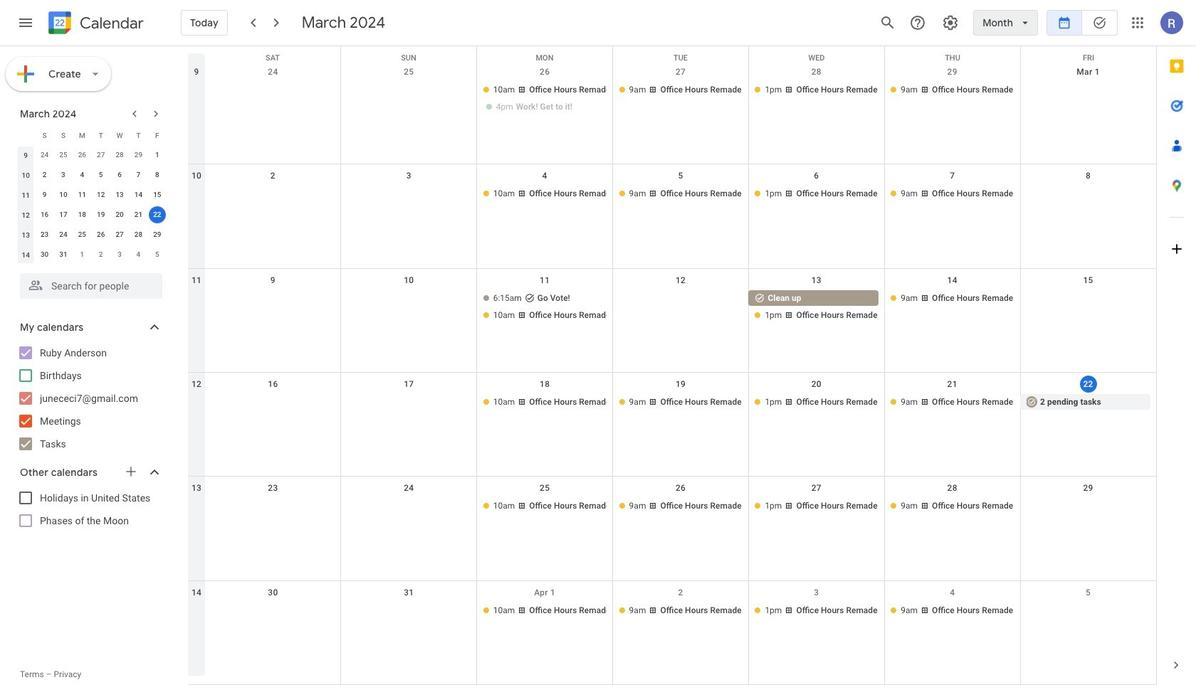 Task type: locate. For each thing, give the bounding box(es) containing it.
None search field
[[0, 268, 177, 299]]

february 28 element
[[111, 147, 128, 164]]

column header inside march 2024 'grid'
[[16, 125, 35, 145]]

cell
[[205, 82, 341, 116], [341, 82, 477, 116], [477, 82, 613, 116], [1021, 82, 1157, 116], [205, 186, 341, 203], [341, 186, 477, 203], [1021, 186, 1157, 203], [148, 205, 167, 225], [205, 290, 341, 325], [341, 290, 477, 325], [477, 290, 613, 325], [613, 290, 749, 325], [749, 290, 885, 325], [1021, 290, 1157, 325], [205, 395, 341, 412], [341, 395, 477, 412], [205, 499, 341, 516], [341, 499, 477, 516], [1021, 499, 1157, 516], [205, 603, 341, 620], [341, 603, 477, 620], [1021, 603, 1157, 620]]

heading
[[77, 15, 144, 32]]

30 element
[[36, 246, 53, 264]]

3 element
[[55, 167, 72, 184]]

18 element
[[74, 207, 91, 224]]

23 element
[[36, 227, 53, 244]]

april 5 element
[[149, 246, 166, 264]]

5 element
[[92, 167, 109, 184]]

april 4 element
[[130, 246, 147, 264]]

grid
[[188, 46, 1157, 686]]

8 element
[[149, 167, 166, 184]]

14 element
[[130, 187, 147, 204]]

13 element
[[111, 187, 128, 204]]

6 element
[[111, 167, 128, 184]]

february 26 element
[[74, 147, 91, 164]]

settings menu image
[[943, 14, 960, 31]]

1 element
[[149, 147, 166, 164]]

Search for people text field
[[28, 274, 154, 299]]

tab list
[[1157, 46, 1197, 646]]

row group
[[16, 145, 167, 265]]

28 element
[[130, 227, 147, 244]]

february 27 element
[[92, 147, 109, 164]]

other calendars list
[[3, 487, 177, 533]]

row
[[188, 46, 1157, 68], [188, 61, 1157, 165], [16, 125, 167, 145], [16, 145, 167, 165], [188, 165, 1157, 269], [16, 165, 167, 185], [16, 185, 167, 205], [16, 205, 167, 225], [16, 225, 167, 245], [16, 245, 167, 265], [188, 269, 1157, 373], [188, 373, 1157, 477], [188, 477, 1157, 582], [188, 582, 1157, 686]]

column header
[[16, 125, 35, 145]]



Task type: vqa. For each thing, say whether or not it's contained in the screenshot.
May 5 element
no



Task type: describe. For each thing, give the bounding box(es) containing it.
22, today element
[[149, 207, 166, 224]]

april 2 element
[[92, 246, 109, 264]]

9 element
[[36, 187, 53, 204]]

april 1 element
[[74, 246, 91, 264]]

2 element
[[36, 167, 53, 184]]

16 element
[[36, 207, 53, 224]]

calendar element
[[46, 9, 144, 40]]

19 element
[[92, 207, 109, 224]]

12 element
[[92, 187, 109, 204]]

25 element
[[74, 227, 91, 244]]

cell inside row group
[[148, 205, 167, 225]]

20 element
[[111, 207, 128, 224]]

february 25 element
[[55, 147, 72, 164]]

heading inside calendar element
[[77, 15, 144, 32]]

april 3 element
[[111, 246, 128, 264]]

row group inside march 2024 'grid'
[[16, 145, 167, 265]]

add other calendars image
[[124, 465, 138, 479]]

15 element
[[149, 187, 166, 204]]

26 element
[[92, 227, 109, 244]]

21 element
[[130, 207, 147, 224]]

february 24 element
[[36, 147, 53, 164]]

27 element
[[111, 227, 128, 244]]

4 element
[[74, 167, 91, 184]]

31 element
[[55, 246, 72, 264]]

24 element
[[55, 227, 72, 244]]

10 element
[[55, 187, 72, 204]]

my calendars list
[[3, 342, 177, 456]]

february 29 element
[[130, 147, 147, 164]]

march 2024 grid
[[14, 125, 167, 265]]

17 element
[[55, 207, 72, 224]]

main drawer image
[[17, 14, 34, 31]]

11 element
[[74, 187, 91, 204]]

7 element
[[130, 167, 147, 184]]

29 element
[[149, 227, 166, 244]]



